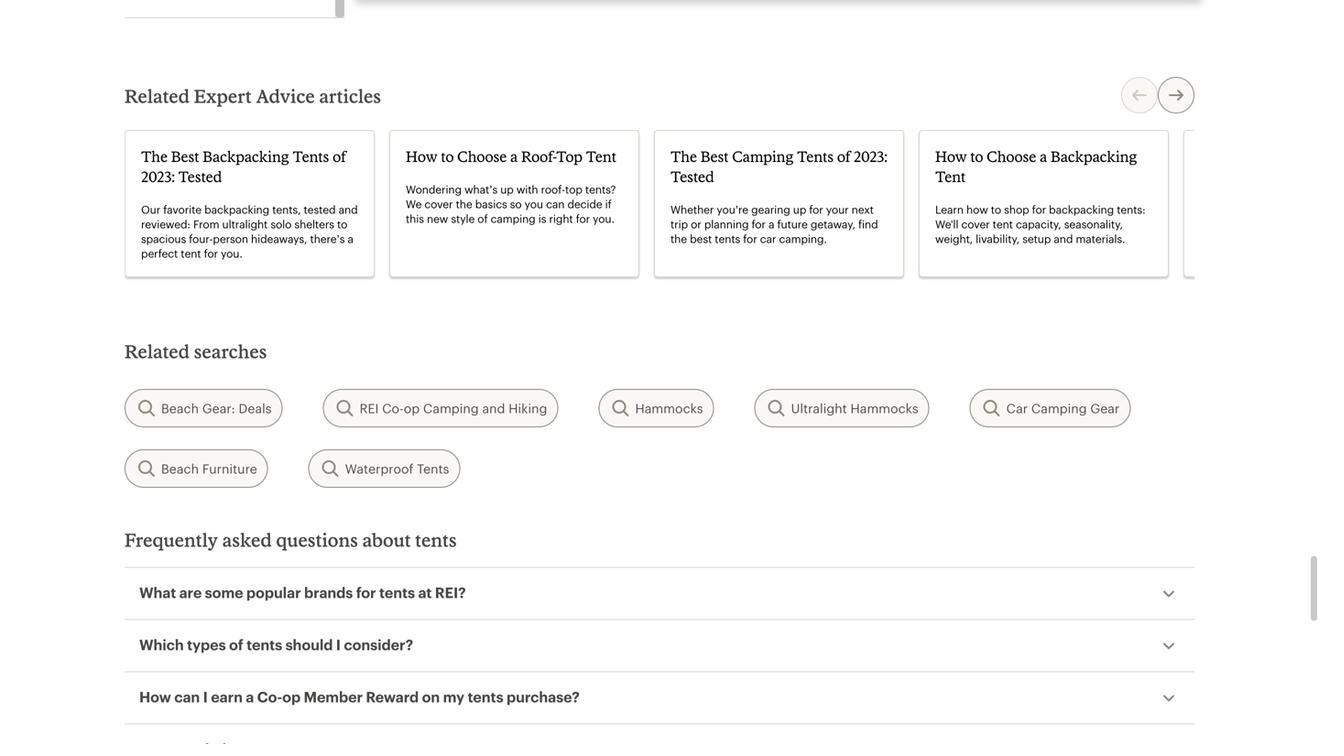 Task type: describe. For each thing, give the bounding box(es) containing it.
a inside our favorite backpacking tents, tested and reviewed: from ultralight solo shelters to spacious four-person hideaways, there's a perfect tent for you.
[[348, 232, 354, 246]]

wondering what's up with roof-top tents? we cover the basics so you can decide if this new style of camping is right for you.
[[406, 183, 616, 225]]

the inside wondering what's up with roof-top tents? we cover the basics so you can decide if this new style of camping is right for you.
[[456, 197, 472, 211]]

popular
[[246, 585, 301, 602]]

for inside wondering what's up with roof-top tents? we cover the basics so you can decide if this new style of camping is right for you.
[[576, 212, 590, 225]]

and inside our favorite backpacking tents, tested and reviewed: from ultralight solo shelters to spacious four-person hideaways, there's a perfect tent for you.
[[339, 203, 358, 216]]

my
[[443, 689, 465, 706]]

a inside "how to choose a backpacking tent"
[[1040, 148, 1047, 165]]

waterproof tents link
[[308, 450, 460, 488]]

waterproof tents
[[345, 462, 449, 476]]

from
[[193, 218, 219, 231]]

learn
[[935, 203, 964, 216]]

how for how to choose a roof-top tent
[[406, 148, 438, 165]]

camping inside rei co-op camping and hiking link
[[423, 401, 479, 416]]

hideaways,
[[251, 232, 307, 246]]

backpacking inside our favorite backpacking tents, tested and reviewed: from ultralight solo shelters to spacious four-person hideaways, there's a perfect tent for you.
[[204, 203, 269, 216]]

questions
[[276, 530, 358, 551]]

and inside learn how to shop for backpacking tents: we'll cover tent capacity, seasonality, weight, livability, setup and materials.
[[1054, 232, 1073, 246]]

with
[[517, 183, 538, 196]]

decide
[[567, 197, 602, 211]]

cover for how to choose a backpacking tent
[[961, 218, 990, 231]]

a inside 'dropdown button'
[[246, 689, 254, 706]]

we'll
[[935, 218, 959, 231]]

camping
[[491, 212, 536, 225]]

to inside learn how to shop for backpacking tents: we'll cover tent capacity, seasonality, weight, livability, setup and materials.
[[991, 203, 1001, 216]]

materials.
[[1076, 232, 1125, 246]]

best for camping
[[701, 148, 729, 165]]

searches
[[194, 341, 267, 362]]

hammocks inside "link"
[[635, 401, 703, 416]]

ultralight hammocks link
[[755, 389, 930, 428]]

gear
[[1091, 401, 1120, 416]]

shop
[[1004, 203, 1029, 216]]

whether
[[671, 203, 714, 216]]

how can i earn a co-op member reward on my tents purchase?
[[139, 689, 580, 706]]

of inside dropdown button
[[229, 637, 243, 654]]

rei
[[360, 401, 379, 416]]

what are some popular brands for tents at rei?
[[139, 585, 466, 602]]

best for backpacking
[[171, 148, 199, 165]]

choose for roof-
[[457, 148, 507, 165]]

livability,
[[976, 232, 1020, 246]]

frequently asked questions about tents
[[125, 530, 457, 551]]

articles
[[319, 85, 381, 107]]

0 vertical spatial co-
[[382, 401, 404, 416]]

favorite
[[163, 203, 202, 216]]

tested
[[304, 203, 336, 216]]

camping inside car camping gear link
[[1031, 401, 1087, 416]]

what's
[[465, 183, 498, 196]]

tents?
[[585, 183, 616, 196]]

are
[[179, 585, 202, 602]]

tents inside 'dropdown button'
[[468, 689, 503, 706]]

reviewed:
[[141, 218, 190, 231]]

we
[[406, 197, 422, 211]]

tent inside our favorite backpacking tents, tested and reviewed: from ultralight solo shelters to spacious four-person hideaways, there's a perfect tent for you.
[[181, 247, 201, 260]]

to inside our favorite backpacking tents, tested and reviewed: from ultralight solo shelters to spacious four-person hideaways, there's a perfect tent for you.
[[337, 218, 348, 231]]

shelters
[[294, 218, 334, 231]]

can inside wondering what's up with roof-top tents? we cover the basics so you can decide if this new style of camping is right for you.
[[546, 197, 565, 211]]

furniture
[[202, 462, 257, 476]]

can inside 'dropdown button'
[[174, 689, 200, 706]]

for inside learn how to shop for backpacking tents: we'll cover tent capacity, seasonality, weight, livability, setup and materials.
[[1032, 203, 1046, 216]]

some
[[205, 585, 243, 602]]

the best camping tents of 2023: tested
[[671, 148, 888, 186]]

consider?
[[344, 637, 413, 654]]

advice
[[256, 85, 315, 107]]

related expert advice articles
[[125, 85, 381, 107]]

style
[[451, 212, 475, 225]]

planning
[[704, 218, 749, 231]]

beach for beach gear: deals
[[161, 401, 199, 416]]

solo
[[271, 218, 292, 231]]

the for the best backpacking tents of 2023: tested
[[141, 148, 168, 165]]

on
[[422, 689, 440, 706]]

backpacking inside the best backpacking tents of 2023: tested
[[203, 148, 289, 165]]

which types of tents should i consider? button
[[125, 621, 1195, 672]]

wondering
[[406, 183, 462, 196]]

to up wondering
[[441, 148, 454, 165]]

tents for backpacking
[[293, 148, 329, 165]]

what
[[139, 585, 176, 602]]

0 vertical spatial tent
[[586, 148, 617, 165]]

spacious
[[141, 232, 186, 246]]

hiking
[[509, 401, 547, 416]]

which types of tents should i consider?
[[139, 637, 413, 654]]

how to choose a roof-top tent
[[406, 148, 617, 165]]

next
[[852, 203, 874, 216]]

car camping gear
[[1007, 401, 1120, 416]]

which
[[139, 637, 184, 654]]

top
[[556, 148, 583, 165]]

choose for backpacking
[[987, 148, 1036, 165]]

learn how to shop for backpacking tents: we'll cover tent capacity, seasonality, weight, livability, setup and materials.
[[935, 203, 1146, 246]]

cover for how to choose a roof-top tent
[[425, 197, 453, 211]]

tents,
[[272, 203, 301, 216]]

four-
[[189, 232, 213, 246]]

find
[[858, 218, 878, 231]]

the inside whether you're gearing up for your next trip or planning for a future getaway, find the best tents for car camping.
[[671, 232, 687, 246]]

capacity,
[[1016, 218, 1061, 231]]

scroll right image
[[1165, 84, 1187, 106]]

to inside "how to choose a backpacking tent"
[[970, 148, 983, 165]]

for up car
[[752, 218, 766, 231]]

the for the best camping tents of 2023: tested
[[671, 148, 697, 165]]

rei?
[[435, 585, 466, 602]]

1 horizontal spatial and
[[482, 401, 505, 416]]

you
[[525, 197, 543, 211]]

hammocks link
[[599, 389, 714, 428]]

tent inside learn how to shop for backpacking tents: we'll cover tent capacity, seasonality, weight, livability, setup and materials.
[[993, 218, 1013, 231]]

beach gear: deals
[[161, 401, 272, 416]]

future
[[777, 218, 808, 231]]

roof-
[[521, 148, 556, 165]]

co- inside 'dropdown button'
[[257, 689, 282, 706]]

right
[[549, 212, 573, 225]]

at
[[418, 585, 432, 602]]

types
[[187, 637, 226, 654]]



Task type: vqa. For each thing, say whether or not it's contained in the screenshot.
the right More
no



Task type: locate. For each thing, give the bounding box(es) containing it.
for left car
[[743, 232, 757, 246]]

car
[[1007, 401, 1028, 416]]

2023: up next
[[854, 148, 888, 165]]

1 horizontal spatial the
[[671, 148, 697, 165]]

tested
[[178, 168, 222, 186], [671, 168, 714, 186]]

2 horizontal spatial tents
[[797, 148, 834, 165]]

1 best from the left
[[171, 148, 199, 165]]

should
[[285, 637, 333, 654]]

tent up learn
[[935, 168, 966, 186]]

you're
[[717, 203, 748, 216]]

op right rei
[[404, 401, 420, 416]]

0 vertical spatial related
[[125, 85, 190, 107]]

backpacking up ultralight
[[204, 203, 269, 216]]

is
[[538, 212, 546, 225]]

best
[[171, 148, 199, 165], [701, 148, 729, 165]]

beach inside beach furniture link
[[161, 462, 199, 476]]

or
[[691, 218, 702, 231]]

beach inside 'beach gear: deals' link
[[161, 401, 199, 416]]

tents inside the best camping tents of 2023: tested
[[797, 148, 834, 165]]

for left your
[[809, 203, 823, 216]]

so
[[510, 197, 522, 211]]

beach gear: deals link
[[125, 389, 283, 428]]

to up how
[[970, 148, 983, 165]]

1 horizontal spatial cover
[[961, 218, 990, 231]]

1 horizontal spatial backpacking
[[1051, 148, 1137, 165]]

1 vertical spatial beach
[[161, 462, 199, 476]]

0 horizontal spatial choose
[[457, 148, 507, 165]]

0 horizontal spatial 2023:
[[141, 168, 175, 186]]

0 horizontal spatial tent
[[586, 148, 617, 165]]

a down gearing at top
[[769, 218, 774, 231]]

expert
[[194, 85, 252, 107]]

for inside dropdown button
[[356, 585, 376, 602]]

to right how
[[991, 203, 1001, 216]]

0 vertical spatial can
[[546, 197, 565, 211]]

up inside wondering what's up with roof-top tents? we cover the basics so you can decide if this new style of camping is right for you.
[[500, 183, 514, 196]]

tested up whether
[[671, 168, 714, 186]]

1 vertical spatial up
[[793, 203, 806, 216]]

tents left the at
[[379, 585, 415, 602]]

tents:
[[1117, 203, 1146, 216]]

1 vertical spatial you.
[[221, 247, 242, 260]]

1 horizontal spatial can
[[546, 197, 565, 211]]

i left earn
[[203, 689, 208, 706]]

i right should
[[336, 637, 341, 654]]

0 horizontal spatial how
[[139, 689, 171, 706]]

0 horizontal spatial you.
[[221, 247, 242, 260]]

0 horizontal spatial the
[[141, 148, 168, 165]]

reward
[[366, 689, 419, 706]]

2 best from the left
[[701, 148, 729, 165]]

2 horizontal spatial camping
[[1031, 401, 1087, 416]]

how up wondering
[[406, 148, 438, 165]]

0 vertical spatial op
[[404, 401, 420, 416]]

0 horizontal spatial op
[[282, 689, 301, 706]]

1 vertical spatial tent
[[181, 247, 201, 260]]

1 horizontal spatial tent
[[993, 218, 1013, 231]]

tent up livability,
[[993, 218, 1013, 231]]

cover inside wondering what's up with roof-top tents? we cover the basics so you can decide if this new style of camping is right for you.
[[425, 197, 453, 211]]

perfect
[[141, 247, 178, 260]]

1 vertical spatial co-
[[257, 689, 282, 706]]

the
[[456, 197, 472, 211], [671, 232, 687, 246]]

0 vertical spatial i
[[336, 637, 341, 654]]

2023: for the best camping tents of 2023: tested
[[854, 148, 888, 165]]

for up 'capacity,'
[[1032, 203, 1046, 216]]

cover down how
[[961, 218, 990, 231]]

to up "there's"
[[337, 218, 348, 231]]

ultralight
[[222, 218, 268, 231]]

2 the from the left
[[671, 148, 697, 165]]

0 horizontal spatial tested
[[178, 168, 222, 186]]

0 vertical spatial up
[[500, 183, 514, 196]]

car camping gear link
[[970, 389, 1131, 428]]

choose up what's
[[457, 148, 507, 165]]

1 horizontal spatial 2023:
[[854, 148, 888, 165]]

can left earn
[[174, 689, 200, 706]]

rei co-op camping and hiking link
[[323, 389, 558, 428]]

tested for backpacking
[[178, 168, 222, 186]]

how up learn
[[935, 148, 967, 165]]

backpacking down "related expert advice articles"
[[203, 148, 289, 165]]

for inside our favorite backpacking tents, tested and reviewed: from ultralight solo shelters to spacious four-person hideaways, there's a perfect tent for you.
[[204, 247, 218, 260]]

1 vertical spatial cover
[[961, 218, 990, 231]]

person
[[213, 232, 248, 246]]

the inside the best backpacking tents of 2023: tested
[[141, 148, 168, 165]]

tested for camping
[[671, 168, 714, 186]]

hammocks
[[635, 401, 703, 416], [851, 401, 919, 416]]

0 vertical spatial tent
[[993, 218, 1013, 231]]

0 horizontal spatial up
[[500, 183, 514, 196]]

i inside 'dropdown button'
[[203, 689, 208, 706]]

0 horizontal spatial the
[[456, 197, 472, 211]]

1 horizontal spatial choose
[[987, 148, 1036, 165]]

of inside the best camping tents of 2023: tested
[[837, 148, 850, 165]]

the best backpacking tents of 2023: tested
[[141, 148, 346, 186]]

tents up your
[[797, 148, 834, 165]]

0 vertical spatial the
[[456, 197, 472, 211]]

how for how to choose a backpacking tent
[[935, 148, 967, 165]]

there's
[[310, 232, 345, 246]]

member
[[304, 689, 363, 706]]

you. down the if
[[593, 212, 615, 225]]

0 vertical spatial 2023:
[[854, 148, 888, 165]]

beach for beach furniture
[[161, 462, 199, 476]]

1 vertical spatial tent
[[935, 168, 966, 186]]

2 backpacking from the left
[[1051, 148, 1137, 165]]

tested inside the best camping tents of 2023: tested
[[671, 168, 714, 186]]

a right earn
[[246, 689, 254, 706]]

up up future
[[793, 203, 806, 216]]

choose up the shop
[[987, 148, 1036, 165]]

rei co-op camping and hiking
[[360, 401, 547, 416]]

our
[[141, 203, 160, 216]]

of up your
[[837, 148, 850, 165]]

how
[[967, 203, 988, 216]]

tents left should
[[247, 637, 282, 654]]

and right tested
[[339, 203, 358, 216]]

of inside the best backpacking tents of 2023: tested
[[333, 148, 346, 165]]

1 horizontal spatial tested
[[671, 168, 714, 186]]

camping inside the best camping tents of 2023: tested
[[732, 148, 794, 165]]

2023: inside the best backpacking tents of 2023: tested
[[141, 168, 175, 186]]

a right "there's"
[[348, 232, 354, 246]]

this
[[406, 212, 424, 225]]

tent right the top
[[586, 148, 617, 165]]

backpacking
[[204, 203, 269, 216], [1049, 203, 1114, 216]]

1 vertical spatial the
[[671, 232, 687, 246]]

deals
[[239, 401, 272, 416]]

new
[[427, 212, 448, 225]]

of up tested
[[333, 148, 346, 165]]

related searches
[[125, 341, 267, 362]]

beach furniture
[[161, 462, 257, 476]]

tents inside the best backpacking tents of 2023: tested
[[293, 148, 329, 165]]

1 horizontal spatial how
[[406, 148, 438, 165]]

a left roof-
[[510, 148, 518, 165]]

co- right earn
[[257, 689, 282, 706]]

camping right car
[[1031, 401, 1087, 416]]

0 horizontal spatial best
[[171, 148, 199, 165]]

cover
[[425, 197, 453, 211], [961, 218, 990, 231]]

1 vertical spatial can
[[174, 689, 200, 706]]

how inside "how to choose a backpacking tent"
[[935, 148, 967, 165]]

0 horizontal spatial backpacking
[[204, 203, 269, 216]]

the up "our"
[[141, 148, 168, 165]]

0 horizontal spatial co-
[[257, 689, 282, 706]]

how can i earn a co-op member reward on my tents purchase? button
[[125, 673, 1195, 724]]

tent down four-
[[181, 247, 201, 260]]

1 horizontal spatial you.
[[593, 212, 615, 225]]

co-
[[382, 401, 404, 416], [257, 689, 282, 706]]

tested up the favorite
[[178, 168, 222, 186]]

2 tested from the left
[[671, 168, 714, 186]]

if
[[605, 197, 612, 211]]

of right types
[[229, 637, 243, 654]]

a inside whether you're gearing up for your next trip or planning for a future getaway, find the best tents for car camping.
[[769, 218, 774, 231]]

beach furniture link
[[125, 450, 268, 488]]

beach left furniture
[[161, 462, 199, 476]]

can
[[546, 197, 565, 211], [174, 689, 200, 706]]

2 vertical spatial and
[[482, 401, 505, 416]]

0 vertical spatial and
[[339, 203, 358, 216]]

backpacking up seasonality,
[[1049, 203, 1114, 216]]

a up learn how to shop for backpacking tents: we'll cover tent capacity, seasonality, weight, livability, setup and materials.
[[1040, 148, 1047, 165]]

backpacking
[[203, 148, 289, 165], [1051, 148, 1137, 165]]

tents inside whether you're gearing up for your next trip or planning for a future getaway, find the best tents for car camping.
[[715, 232, 740, 246]]

2023: up "our"
[[141, 168, 175, 186]]

camping left "hiking"
[[423, 401, 479, 416]]

up up 'so' in the left top of the page
[[500, 183, 514, 196]]

1 the from the left
[[141, 148, 168, 165]]

ultralight
[[791, 401, 847, 416]]

brands
[[304, 585, 353, 602]]

0 horizontal spatial camping
[[423, 401, 479, 416]]

1 backpacking from the left
[[203, 148, 289, 165]]

1 horizontal spatial up
[[793, 203, 806, 216]]

0 horizontal spatial i
[[203, 689, 208, 706]]

i inside dropdown button
[[336, 637, 341, 654]]

1 horizontal spatial best
[[701, 148, 729, 165]]

1 beach from the top
[[161, 401, 199, 416]]

0 vertical spatial beach
[[161, 401, 199, 416]]

tents for camping
[[797, 148, 834, 165]]

of inside wondering what's up with roof-top tents? we cover the basics so you can decide if this new style of camping is right for you.
[[478, 212, 488, 225]]

op inside 'dropdown button'
[[282, 689, 301, 706]]

1 vertical spatial op
[[282, 689, 301, 706]]

frequently
[[125, 530, 218, 551]]

2 related from the top
[[125, 341, 190, 362]]

how down which
[[139, 689, 171, 706]]

op left member on the bottom left of page
[[282, 689, 301, 706]]

tents right my
[[468, 689, 503, 706]]

0 vertical spatial you.
[[593, 212, 615, 225]]

1 horizontal spatial op
[[404, 401, 420, 416]]

roof-
[[541, 183, 565, 196]]

1 vertical spatial i
[[203, 689, 208, 706]]

0 horizontal spatial tents
[[293, 148, 329, 165]]

0 vertical spatial cover
[[425, 197, 453, 211]]

the inside the best camping tents of 2023: tested
[[671, 148, 697, 165]]

gear:
[[202, 401, 235, 416]]

the up whether
[[671, 148, 697, 165]]

camping.
[[779, 232, 827, 246]]

best inside the best backpacking tents of 2023: tested
[[171, 148, 199, 165]]

1 horizontal spatial co-
[[382, 401, 404, 416]]

trip
[[671, 218, 688, 231]]

tested inside the best backpacking tents of 2023: tested
[[178, 168, 222, 186]]

you.
[[593, 212, 615, 225], [221, 247, 242, 260]]

1 choose from the left
[[457, 148, 507, 165]]

of down the basics
[[478, 212, 488, 225]]

1 horizontal spatial camping
[[732, 148, 794, 165]]

co- right rei
[[382, 401, 404, 416]]

the down trip
[[671, 232, 687, 246]]

earn
[[211, 689, 243, 706]]

best inside the best camping tents of 2023: tested
[[701, 148, 729, 165]]

can down roof-
[[546, 197, 565, 211]]

related left searches
[[125, 341, 190, 362]]

0 horizontal spatial cover
[[425, 197, 453, 211]]

1 vertical spatial related
[[125, 341, 190, 362]]

1 vertical spatial and
[[1054, 232, 1073, 246]]

asked
[[222, 530, 272, 551]]

for right the brands
[[356, 585, 376, 602]]

for down four-
[[204, 247, 218, 260]]

getaway,
[[811, 218, 856, 231]]

1 related from the top
[[125, 85, 190, 107]]

how to choose a backpacking tent
[[935, 148, 1137, 186]]

tents
[[715, 232, 740, 246], [415, 530, 457, 551], [379, 585, 415, 602], [247, 637, 282, 654], [468, 689, 503, 706]]

1 horizontal spatial backpacking
[[1049, 203, 1114, 216]]

the up style
[[456, 197, 472, 211]]

best up the favorite
[[171, 148, 199, 165]]

2023: inside the best camping tents of 2023: tested
[[854, 148, 888, 165]]

1 horizontal spatial tent
[[935, 168, 966, 186]]

2 horizontal spatial and
[[1054, 232, 1073, 246]]

waterproof
[[345, 462, 414, 476]]

1 backpacking from the left
[[204, 203, 269, 216]]

tents up tested
[[293, 148, 329, 165]]

seasonality,
[[1064, 218, 1123, 231]]

related
[[125, 85, 190, 107], [125, 341, 190, 362]]

gearing
[[751, 203, 790, 216]]

0 horizontal spatial hammocks
[[635, 401, 703, 416]]

for down decide
[[576, 212, 590, 225]]

camping
[[732, 148, 794, 165], [423, 401, 479, 416], [1031, 401, 1087, 416]]

beach left gear:
[[161, 401, 199, 416]]

2 beach from the top
[[161, 462, 199, 476]]

and left "hiking"
[[482, 401, 505, 416]]

backpacking inside learn how to shop for backpacking tents: we'll cover tent capacity, seasonality, weight, livability, setup and materials.
[[1049, 203, 1114, 216]]

backpacking inside "how to choose a backpacking tent"
[[1051, 148, 1137, 165]]

0 horizontal spatial can
[[174, 689, 200, 706]]

2 hammocks from the left
[[851, 401, 919, 416]]

related left expert
[[125, 85, 190, 107]]

0 horizontal spatial and
[[339, 203, 358, 216]]

and right setup
[[1054, 232, 1073, 246]]

setup
[[1023, 232, 1051, 246]]

best
[[690, 232, 712, 246]]

weight,
[[935, 232, 973, 246]]

choose inside "how to choose a backpacking tent"
[[987, 148, 1036, 165]]

1 horizontal spatial hammocks
[[851, 401, 919, 416]]

tents right about at the left bottom
[[415, 530, 457, 551]]

1 horizontal spatial the
[[671, 232, 687, 246]]

tents
[[293, 148, 329, 165], [797, 148, 834, 165], [417, 462, 449, 476]]

2023: for the best backpacking tents of 2023: tested
[[141, 168, 175, 186]]

0 horizontal spatial tent
[[181, 247, 201, 260]]

you. inside wondering what's up with roof-top tents? we cover the basics so you can decide if this new style of camping is right for you.
[[593, 212, 615, 225]]

up inside whether you're gearing up for your next trip or planning for a future getaway, find the best tents for car camping.
[[793, 203, 806, 216]]

you. down person
[[221, 247, 242, 260]]

related for related expert advice articles
[[125, 85, 190, 107]]

0 horizontal spatial backpacking
[[203, 148, 289, 165]]

related for related searches
[[125, 341, 190, 362]]

2 backpacking from the left
[[1049, 203, 1114, 216]]

2 choose from the left
[[987, 148, 1036, 165]]

1 horizontal spatial i
[[336, 637, 341, 654]]

1 hammocks from the left
[[635, 401, 703, 416]]

tent inside "how to choose a backpacking tent"
[[935, 168, 966, 186]]

basics
[[475, 197, 507, 211]]

your
[[826, 203, 849, 216]]

tents down the planning
[[715, 232, 740, 246]]

scroll left image
[[1129, 84, 1151, 106]]

cover inside learn how to shop for backpacking tents: we'll cover tent capacity, seasonality, weight, livability, setup and materials.
[[961, 218, 990, 231]]

you. inside our favorite backpacking tents, tested and reviewed: from ultralight solo shelters to spacious four-person hideaways, there's a perfect tent for you.
[[221, 247, 242, 260]]

1 tested from the left
[[178, 168, 222, 186]]

and
[[339, 203, 358, 216], [1054, 232, 1073, 246], [482, 401, 505, 416]]

how inside 'dropdown button'
[[139, 689, 171, 706]]

how for how can i earn a co-op member reward on my tents purchase?
[[139, 689, 171, 706]]

tent
[[993, 218, 1013, 231], [181, 247, 201, 260]]

best up you're
[[701, 148, 729, 165]]

camping up gearing at top
[[732, 148, 794, 165]]

ultralight hammocks
[[791, 401, 919, 416]]

backpacking up tents:
[[1051, 148, 1137, 165]]

cover up new
[[425, 197, 453, 211]]

top
[[565, 183, 583, 196]]

car
[[760, 232, 776, 246]]

1 vertical spatial 2023:
[[141, 168, 175, 186]]

1 horizontal spatial tents
[[417, 462, 449, 476]]

tents right waterproof
[[417, 462, 449, 476]]

2 horizontal spatial how
[[935, 148, 967, 165]]



